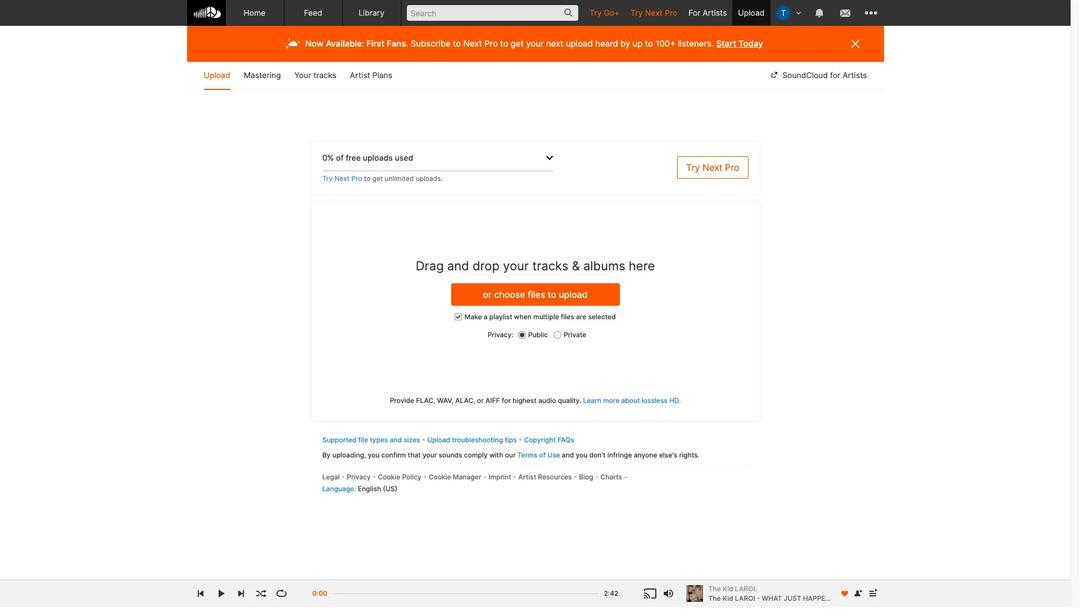 Task type: describe. For each thing, give the bounding box(es) containing it.
used
[[395, 153, 413, 163]]

upload inside upload link
[[739, 8, 765, 17]]

blog link
[[579, 473, 594, 481]]

unlimited
[[385, 174, 414, 183]]

mastering link
[[244, 62, 281, 90]]

hd.
[[670, 397, 681, 405]]

soundcloud for artists link
[[771, 62, 867, 90]]

0% of free uploads used
[[323, 153, 413, 163]]

highest
[[513, 397, 537, 405]]

2 cookie from the left
[[429, 473, 451, 481]]

laroi.
[[736, 585, 758, 593]]

comply
[[464, 451, 488, 459]]

0 horizontal spatial tracks
[[314, 70, 337, 80]]

upload inside button
[[559, 289, 588, 300]]

1 vertical spatial tracks
[[533, 259, 569, 273]]

to inside or choose files to upload button
[[548, 289, 557, 300]]

soundcloud
[[783, 70, 829, 80]]

mastering
[[244, 70, 281, 80]]

manager
[[453, 473, 482, 481]]

2 vertical spatial upload
[[428, 436, 450, 444]]

just
[[784, 594, 802, 603]]

the kid laroi. link
[[709, 584, 834, 594]]

fans.
[[387, 38, 409, 49]]

lossless
[[642, 397, 668, 405]]

0 horizontal spatial artists
[[703, 8, 727, 17]]

to right subscribe
[[453, 38, 461, 49]]

2:42
[[604, 589, 619, 598]]

copyright faqs link
[[524, 436, 575, 444]]

charts link
[[601, 473, 623, 481]]

1 kid from the top
[[723, 585, 734, 593]]

use
[[548, 451, 561, 459]]

1 vertical spatial or
[[477, 397, 484, 405]]

supported file types and sizes ⁃ upload troubleshooting tips ⁃ copyright faqs
[[323, 436, 575, 444]]

for artists
[[689, 8, 727, 17]]

1 the from the top
[[709, 585, 721, 593]]

the kid laroi. the kid laroi - what just happened
[[709, 585, 840, 603]]

provide flac, wav, alac, or aiff for highest audio quality. learn more about lossless hd.
[[390, 397, 681, 405]]

drop
[[473, 259, 500, 273]]

to right the up
[[645, 38, 653, 49]]

your tracks
[[295, 70, 337, 80]]

try go+ link
[[584, 0, 626, 25]]

make a playlist when multiple files are selected
[[465, 312, 616, 321]]

⁃ left imprint
[[483, 473, 487, 481]]

home
[[244, 8, 266, 17]]

feed
[[304, 8, 322, 17]]

tara schultz's avatar element
[[776, 6, 791, 20]]

library link
[[343, 0, 401, 26]]

make
[[465, 312, 482, 321]]

imprint
[[489, 473, 512, 481]]

2 the from the top
[[709, 594, 721, 603]]

or inside button
[[483, 289, 492, 300]]

file
[[359, 436, 368, 444]]

heard
[[596, 38, 619, 49]]

about
[[622, 397, 640, 405]]

for artists link
[[683, 0, 733, 25]]

next up image
[[866, 587, 880, 601]]

wav,
[[437, 397, 454, 405]]

flac,
[[416, 397, 436, 405]]

now
[[306, 38, 324, 49]]

or choose files to upload button
[[451, 283, 620, 306]]

playlist
[[490, 312, 513, 321]]

albums
[[584, 259, 626, 273]]

1 vertical spatial upload link
[[204, 62, 230, 90]]

drag and drop your tracks & albums here
[[416, 259, 655, 273]]

english
[[358, 485, 381, 493]]

uploads
[[363, 153, 393, 163]]

soundcloud for artists
[[783, 70, 867, 80]]

infringe
[[608, 451, 632, 459]]

up
[[633, 38, 643, 49]]

legal
[[323, 473, 340, 481]]

terms of use link
[[518, 451, 561, 459]]

0 vertical spatial upload link
[[733, 0, 771, 25]]

2 you from the left
[[576, 451, 588, 459]]

blog
[[579, 473, 594, 481]]

home link
[[226, 0, 284, 26]]

audio
[[539, 397, 557, 405]]

terms
[[518, 451, 538, 459]]

now available: first fans. subscribe to next pro to get your next upload heard by up to 100+ listeners. start today
[[306, 38, 764, 49]]

our
[[505, 451, 516, 459]]

0 vertical spatial your
[[526, 38, 544, 49]]

private
[[564, 331, 587, 339]]

quality.
[[558, 397, 582, 405]]

when
[[514, 312, 532, 321]]

⁃ right policy
[[424, 473, 427, 481]]

provide
[[390, 397, 414, 405]]

happened
[[803, 594, 840, 603]]

language:
[[323, 485, 356, 493]]

next
[[546, 38, 564, 49]]

your tracks link
[[295, 62, 337, 90]]

charts
[[601, 473, 623, 481]]

to down "0% of free uploads used"
[[364, 174, 371, 183]]

sounds
[[439, 451, 463, 459]]

that
[[408, 451, 421, 459]]

&
[[572, 259, 580, 273]]

legal ⁃ privacy ⁃ cookie policy ⁃ cookie manager ⁃ imprint ⁃ artist resources ⁃ blog ⁃ charts ⁃ language: english (us)
[[323, 473, 628, 493]]

else's
[[660, 451, 678, 459]]

⁃ up "english" at bottom left
[[373, 473, 376, 481]]

artist inside legal ⁃ privacy ⁃ cookie policy ⁃ cookie manager ⁃ imprint ⁃ artist resources ⁃ blog ⁃ charts ⁃ language: english (us)
[[519, 473, 537, 481]]

free
[[346, 153, 361, 163]]

learn more about lossless hd. link
[[583, 397, 681, 405]]



Task type: locate. For each thing, give the bounding box(es) containing it.
alac,
[[456, 397, 476, 405]]

tracks
[[314, 70, 337, 80], [533, 259, 569, 273]]

1 vertical spatial upload
[[559, 289, 588, 300]]

1 vertical spatial upload
[[204, 70, 230, 80]]

your
[[295, 70, 311, 80]]

2 kid from the top
[[723, 594, 734, 603]]

1 vertical spatial artists
[[843, 70, 867, 80]]

1 vertical spatial and
[[390, 436, 402, 444]]

your up choose
[[503, 259, 529, 273]]

cookie up (us)
[[378, 473, 401, 481]]

0 horizontal spatial cookie
[[378, 473, 401, 481]]

types
[[370, 436, 388, 444]]

you left don't
[[576, 451, 588, 459]]

0 vertical spatial artists
[[703, 8, 727, 17]]

tracks left &
[[533, 259, 569, 273]]

artists right for
[[703, 8, 727, 17]]

1 vertical spatial for
[[502, 397, 511, 405]]

get left next
[[511, 38, 524, 49]]

cookie
[[378, 473, 401, 481], [429, 473, 451, 481]]

upload link
[[733, 0, 771, 25], [204, 62, 230, 90]]

a
[[484, 312, 488, 321]]

the
[[709, 585, 721, 593], [709, 594, 721, 603]]

the kid laroi - what just happened link
[[709, 594, 840, 604]]

to
[[453, 38, 461, 49], [501, 38, 509, 49], [645, 38, 653, 49], [364, 174, 371, 183], [548, 289, 557, 300]]

0 vertical spatial upload
[[566, 38, 593, 49]]

your left next
[[526, 38, 544, 49]]

of right 0%
[[336, 153, 344, 163]]

⁃ right blog
[[595, 473, 599, 481]]

upload up sounds on the left
[[428, 436, 450, 444]]

artists
[[703, 8, 727, 17], [843, 70, 867, 80]]

0 vertical spatial of
[[336, 153, 344, 163]]

listeners.
[[678, 38, 714, 49]]

1 vertical spatial kid
[[723, 594, 734, 603]]

1 horizontal spatial files
[[561, 312, 575, 321]]

library
[[359, 8, 385, 17]]

2 vertical spatial your
[[423, 451, 437, 459]]

start today link
[[717, 38, 764, 49]]

today
[[739, 38, 764, 49]]

1 horizontal spatial for
[[831, 70, 841, 80]]

confirm
[[382, 451, 406, 459]]

tracks right the 'your' at the top
[[314, 70, 337, 80]]

your
[[526, 38, 544, 49], [503, 259, 529, 273], [423, 451, 437, 459]]

subscribe
[[411, 38, 451, 49]]

imprint link
[[489, 473, 512, 481]]

1 horizontal spatial upload link
[[733, 0, 771, 25]]

1 vertical spatial files
[[561, 312, 575, 321]]

try
[[590, 8, 602, 17], [631, 8, 643, 17], [687, 162, 700, 173], [323, 174, 333, 183]]

0 horizontal spatial you
[[368, 451, 380, 459]]

upload link left mastering link at the left top
[[204, 62, 230, 90]]

and left drop
[[448, 259, 469, 273]]

2 horizontal spatial upload
[[739, 8, 765, 17]]

files inside button
[[528, 289, 546, 300]]

0 horizontal spatial artist
[[350, 70, 370, 80]]

1 horizontal spatial try next pro
[[687, 162, 740, 173]]

anyone
[[634, 451, 658, 459]]

1 vertical spatial the
[[709, 594, 721, 603]]

feed link
[[284, 0, 343, 26]]

progress bar
[[333, 588, 599, 607]]

0 vertical spatial artist
[[350, 70, 370, 80]]

1 horizontal spatial you
[[576, 451, 588, 459]]

first
[[367, 38, 385, 49]]

upload up the today
[[739, 8, 765, 17]]

1 horizontal spatial tracks
[[533, 259, 569, 273]]

1 vertical spatial of
[[540, 451, 546, 459]]

aiff
[[486, 397, 500, 405]]

supported file types and sizes link
[[323, 436, 420, 444]]

0 vertical spatial for
[[831, 70, 841, 80]]

pro
[[665, 8, 678, 17], [485, 38, 498, 49], [726, 162, 740, 173], [352, 174, 362, 183]]

1 horizontal spatial cookie
[[429, 473, 451, 481]]

by uploading, you confirm that your sounds comply with our terms of use and you don't infringe anyone else's rights.
[[323, 451, 700, 459]]

for right soundcloud
[[831, 70, 841, 80]]

1 vertical spatial try next pro
[[687, 162, 740, 173]]

privacy
[[347, 473, 371, 481]]

go+
[[604, 8, 620, 17]]

upload
[[566, 38, 593, 49], [559, 289, 588, 300]]

0 vertical spatial try next pro
[[631, 8, 678, 17]]

cookie down sounds on the left
[[429, 473, 451, 481]]

1 vertical spatial get
[[373, 174, 383, 183]]

troubleshooting
[[452, 436, 503, 444]]

2 horizontal spatial and
[[562, 451, 574, 459]]

0 vertical spatial the
[[709, 585, 721, 593]]

0 vertical spatial kid
[[723, 585, 734, 593]]

1 horizontal spatial artist
[[519, 473, 537, 481]]

0 horizontal spatial files
[[528, 289, 546, 300]]

learn
[[583, 397, 602, 405]]

1 horizontal spatial of
[[540, 451, 546, 459]]

100+
[[656, 38, 676, 49]]

0 horizontal spatial upload link
[[204, 62, 230, 90]]

kid left the laroi
[[723, 594, 734, 603]]

try next pro to get unlimited uploads.
[[323, 174, 443, 183]]

and right use on the bottom
[[562, 451, 574, 459]]

artist left plans
[[350, 70, 370, 80]]

by
[[323, 451, 331, 459]]

your right that
[[423, 451, 437, 459]]

0 horizontal spatial upload
[[204, 70, 230, 80]]

the kid laroi - what just happened element
[[686, 585, 703, 602]]

⁃ right imprint link
[[513, 473, 517, 481]]

files up make a playlist when multiple files are selected
[[528, 289, 546, 300]]

-
[[757, 594, 761, 603]]

files left are at right bottom
[[561, 312, 575, 321]]

0 vertical spatial upload
[[739, 8, 765, 17]]

you down supported file types and sizes link on the left of page
[[368, 451, 380, 459]]

0 horizontal spatial try next pro
[[631, 8, 678, 17]]

artist down terms
[[519, 473, 537, 481]]

start
[[717, 38, 737, 49]]

1 horizontal spatial upload
[[428, 436, 450, 444]]

0 vertical spatial or
[[483, 289, 492, 300]]

upload up are at right bottom
[[559, 289, 588, 300]]

laroi
[[736, 594, 756, 603]]

try go+
[[590, 8, 620, 17]]

drag
[[416, 259, 444, 273]]

artist plans
[[350, 70, 393, 80]]

0 vertical spatial get
[[511, 38, 524, 49]]

artists right soundcloud
[[843, 70, 867, 80]]

cookie policy link
[[378, 473, 422, 481]]

to down search search box
[[501, 38, 509, 49]]

0 vertical spatial tracks
[[314, 70, 337, 80]]

cookie manager link
[[429, 473, 482, 481]]

plans
[[373, 70, 393, 80]]

1 horizontal spatial artists
[[843, 70, 867, 80]]

2 vertical spatial and
[[562, 451, 574, 459]]

0 vertical spatial and
[[448, 259, 469, 273]]

kid left laroi.
[[723, 585, 734, 593]]

and up confirm
[[390, 436, 402, 444]]

artist resources link
[[519, 473, 572, 481]]

get down uploads
[[373, 174, 383, 183]]

artist plans link
[[350, 62, 393, 90]]

or left aiff
[[477, 397, 484, 405]]

1 vertical spatial artist
[[519, 473, 537, 481]]

0 horizontal spatial and
[[390, 436, 402, 444]]

1 horizontal spatial get
[[511, 38, 524, 49]]

0 vertical spatial files
[[528, 289, 546, 300]]

0 horizontal spatial get
[[373, 174, 383, 183]]

or up a
[[483, 289, 492, 300]]

of left use on the bottom
[[540, 451, 546, 459]]

⁃ right legal
[[342, 473, 345, 481]]

1 vertical spatial your
[[503, 259, 529, 273]]

upload left mastering
[[204, 70, 230, 80]]

privacy:
[[488, 331, 514, 339]]

choose
[[495, 289, 526, 300]]

or
[[483, 289, 492, 300], [477, 397, 484, 405]]

1 horizontal spatial and
[[448, 259, 469, 273]]

uploading,
[[333, 451, 366, 459]]

0 horizontal spatial of
[[336, 153, 344, 163]]

⁃ left blog
[[574, 473, 578, 481]]

1 you from the left
[[368, 451, 380, 459]]

0 horizontal spatial for
[[502, 397, 511, 405]]

to up multiple
[[548, 289, 557, 300]]

1 cookie from the left
[[378, 473, 401, 481]]

upload right next
[[566, 38, 593, 49]]

for
[[689, 8, 701, 17]]

0%
[[323, 153, 334, 163]]

with
[[490, 451, 504, 459]]

sizes
[[404, 436, 420, 444]]

rights.
[[680, 451, 700, 459]]

⁃ right charts link
[[624, 473, 628, 481]]

upload link up the today
[[733, 0, 771, 25]]

for right aiff
[[502, 397, 511, 405]]

or choose files to upload
[[483, 289, 588, 300]]

resources
[[538, 473, 572, 481]]

⁃ right tips at left bottom
[[519, 436, 523, 444]]

None search field
[[401, 0, 584, 25]]

⁃ right sizes on the bottom of page
[[422, 436, 426, 444]]

public
[[528, 331, 548, 339]]

try inside "link"
[[590, 8, 602, 17]]

Search search field
[[407, 5, 579, 21]]

get
[[511, 38, 524, 49], [373, 174, 383, 183]]

uploads.
[[416, 174, 443, 183]]

don't
[[590, 451, 606, 459]]

tips
[[505, 436, 517, 444]]

supported
[[323, 436, 357, 444]]



Task type: vqa. For each thing, say whether or not it's contained in the screenshot.
SHARE popup button
no



